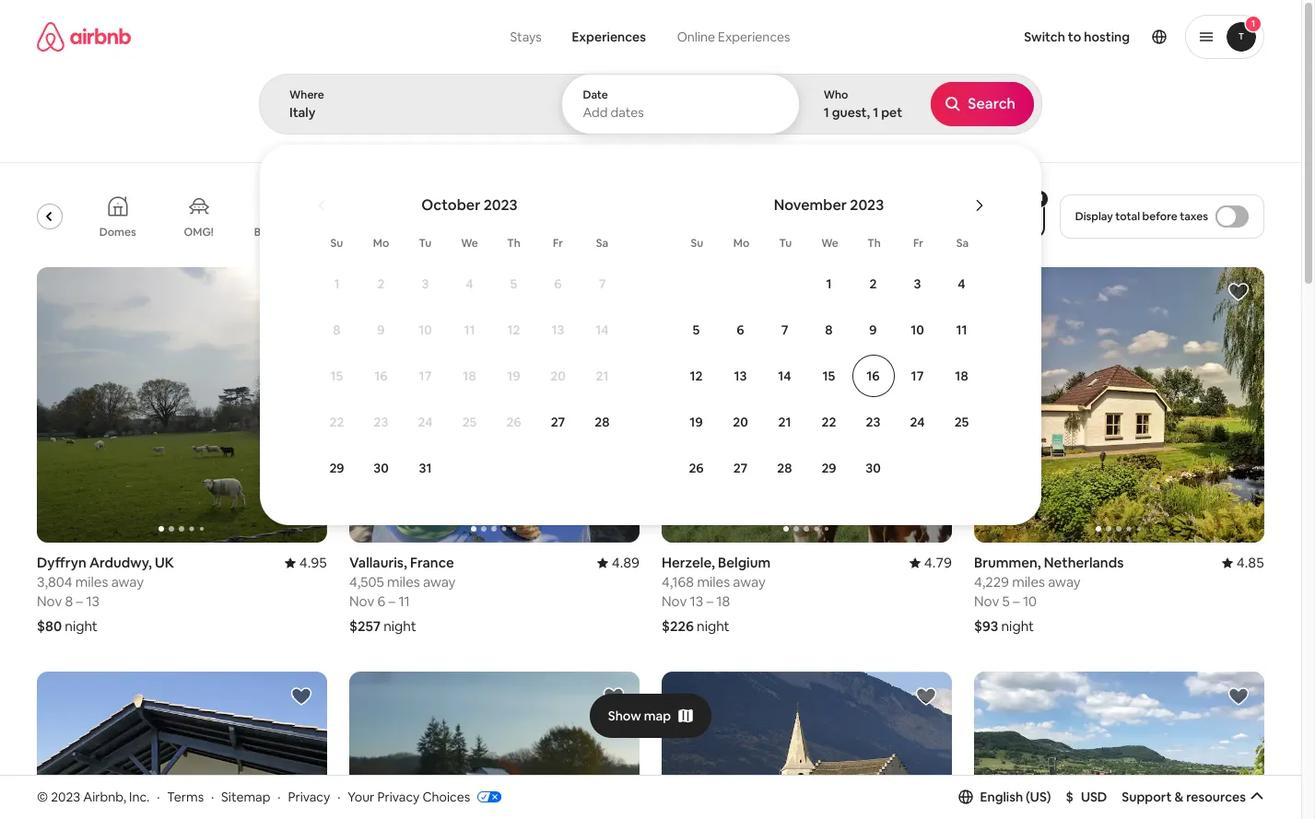 Task type: locate. For each thing, give the bounding box(es) containing it.
0 horizontal spatial 22 button
[[315, 400, 359, 444]]

2 17 from the left
[[911, 368, 924, 384]]

4 · from the left
[[337, 789, 340, 805]]

30 for second 30 button from the right
[[373, 460, 389, 476]]

2 down the-
[[377, 276, 385, 292]]

nov down 4,168
[[662, 593, 687, 610]]

0 horizontal spatial 13 button
[[536, 308, 580, 352]]

2023 up farms
[[850, 195, 884, 215]]

add to wishlist: venthône, switzerland image
[[915, 686, 937, 708]]

0 vertical spatial 12 button
[[492, 308, 536, 352]]

1 vertical spatial 20 button
[[718, 400, 763, 444]]

0 horizontal spatial 3 button
[[403, 262, 447, 306]]

12 button
[[492, 308, 536, 352], [674, 354, 718, 398]]

mo left castles
[[733, 236, 750, 251]]

1 2 button from the left
[[359, 262, 403, 306]]

2023 for november
[[850, 195, 884, 215]]

0 horizontal spatial 27 button
[[536, 400, 580, 444]]

1 horizontal spatial 16
[[867, 368, 880, 384]]

1 23 from the left
[[374, 414, 388, 430]]

1 vertical spatial 26
[[689, 460, 704, 476]]

online experiences
[[677, 29, 790, 45]]

1 10 button from the left
[[403, 308, 447, 352]]

night right "$93"
[[1001, 618, 1034, 635]]

night inside herzele, belgium 4,168 miles away nov 13 – 18 $226 night
[[697, 618, 730, 635]]

1 horizontal spatial 14 button
[[763, 354, 807, 398]]

1 horizontal spatial su
[[691, 236, 704, 251]]

experiences up "date"
[[572, 29, 646, 45]]

1 horizontal spatial 5
[[693, 322, 700, 338]]

1 we from the left
[[461, 236, 478, 251]]

nov inside herzele, belgium 4,168 miles away nov 13 – 18 $226 night
[[662, 593, 687, 610]]

4 button for november 2023
[[940, 262, 984, 306]]

nov down 3,804
[[37, 593, 62, 610]]

sa up add to wishlist: vallauris, france image
[[596, 236, 609, 251]]

english (us)
[[980, 789, 1051, 805]]

1 inside dropdown button
[[1251, 18, 1255, 29]]

27 button
[[536, 400, 580, 444], [718, 446, 763, 490]]

2 3 button from the left
[[895, 262, 940, 306]]

3 away from the left
[[733, 573, 766, 591]]

1 3 from the left
[[422, 276, 429, 292]]

3 miles from the left
[[697, 573, 730, 591]]

28
[[595, 414, 610, 430], [777, 460, 792, 476]]

1 horizontal spatial 4 button
[[940, 262, 984, 306]]

2 9 button from the left
[[851, 308, 895, 352]]

1 th from the left
[[507, 236, 521, 251]]

4 down lakefront
[[466, 276, 473, 292]]

0 vertical spatial 20
[[550, 368, 566, 384]]

2 night from the left
[[384, 618, 416, 635]]

miles inside vallauris, france 4,505 miles away nov 6 – 11 $257 night
[[387, 573, 420, 591]]

2 22 button from the left
[[807, 400, 851, 444]]

1 button down off- on the top left
[[315, 262, 359, 306]]

4 button down lakefront
[[447, 262, 492, 306]]

30
[[373, 460, 389, 476], [866, 460, 881, 476]]

13
[[552, 322, 564, 338], [734, 368, 747, 384], [86, 593, 100, 610], [690, 593, 703, 610]]

1 horizontal spatial 24
[[910, 414, 925, 430]]

th down november 2023 at the right top
[[867, 236, 881, 251]]

26 for right 26 button
[[689, 460, 704, 476]]

1 sa from the left
[[596, 236, 609, 251]]

1 su from the left
[[330, 236, 343, 251]]

22 button
[[315, 400, 359, 444], [807, 400, 851, 444]]

1 vertical spatial 12 button
[[674, 354, 718, 398]]

0 horizontal spatial 15 button
[[315, 354, 359, 398]]

away inside herzele, belgium 4,168 miles away nov 13 – 18 $226 night
[[733, 573, 766, 591]]

sa
[[596, 236, 609, 251], [956, 236, 969, 251]]

1 vertical spatial 26 button
[[674, 446, 718, 490]]

pet
[[881, 104, 902, 121]]

16
[[374, 368, 388, 384], [867, 368, 880, 384]]

2 30 button from the left
[[851, 446, 895, 490]]

date add dates
[[583, 88, 644, 121]]

4 right add to wishlist: herzele, belgium icon
[[958, 276, 966, 292]]

your privacy choices link
[[348, 789, 502, 806]]

0 horizontal spatial 21 button
[[580, 354, 624, 398]]

2023 up lakefront
[[484, 195, 518, 215]]

0 horizontal spatial 11 button
[[447, 308, 492, 352]]

6 button
[[536, 262, 580, 306], [718, 308, 763, 352]]

away inside vallauris, france 4,505 miles away nov 6 – 11 $257 night
[[423, 573, 456, 591]]

4 – from the left
[[1013, 593, 1020, 610]]

0 horizontal spatial 9 button
[[359, 308, 403, 352]]

miles down the "herzele,"
[[697, 573, 730, 591]]

· right inc.
[[157, 789, 160, 805]]

0 horizontal spatial tu
[[419, 236, 432, 251]]

1 horizontal spatial 23 button
[[851, 400, 895, 444]]

experiences right online on the top of page
[[718, 29, 790, 45]]

1 horizontal spatial 21
[[778, 414, 791, 430]]

1 horizontal spatial 17
[[911, 368, 924, 384]]

1 horizontal spatial fr
[[913, 236, 923, 251]]

1 horizontal spatial 6 button
[[718, 308, 763, 352]]

sitemap
[[221, 789, 270, 805]]

· left privacy link
[[278, 789, 281, 805]]

2 3 from the left
[[914, 276, 921, 292]]

– inside brummen, netherlands 4,229 miles away nov 5 – 10 $93 night
[[1013, 593, 1020, 610]]

2 25 from the left
[[954, 414, 969, 430]]

0 vertical spatial 28
[[595, 414, 610, 430]]

28 button
[[580, 400, 624, 444], [763, 446, 807, 490]]

1 horizontal spatial 11
[[464, 322, 475, 338]]

2 23 from the left
[[866, 414, 881, 430]]

5 inside brummen, netherlands 4,229 miles away nov 5 – 10 $93 night
[[1002, 593, 1010, 610]]

17 button
[[403, 354, 447, 398], [895, 354, 940, 398]]

26 button
[[492, 400, 536, 444], [674, 446, 718, 490]]

15 button
[[315, 354, 359, 398], [807, 354, 851, 398]]

0 horizontal spatial 11
[[398, 593, 410, 610]]

1 horizontal spatial 21 button
[[763, 400, 807, 444]]

0 horizontal spatial 17 button
[[403, 354, 447, 398]]

2 29 from the left
[[822, 460, 836, 476]]

2 15 from the left
[[823, 368, 835, 384]]

hosting
[[1084, 29, 1130, 45]]

1 11 button from the left
[[447, 308, 492, 352]]

– for nov 13 – 18
[[706, 593, 713, 610]]

night inside "dyffryn ardudwy, uk 3,804 miles away nov 8 – 13 $80 night"
[[65, 618, 98, 635]]

show
[[608, 707, 641, 724]]

–
[[76, 593, 83, 610], [389, 593, 395, 610], [706, 593, 713, 610], [1013, 593, 1020, 610]]

none search field containing october 2023
[[259, 0, 1315, 538]]

8 inside "dyffryn ardudwy, uk 3,804 miles away nov 8 – 13 $80 night"
[[65, 593, 73, 610]]

20 for rightmost 20 button
[[733, 414, 748, 430]]

2 button down the-
[[359, 262, 403, 306]]

1 night from the left
[[65, 618, 98, 635]]

1 horizontal spatial 1 button
[[807, 262, 851, 306]]

27 for the top 27 button
[[551, 414, 565, 430]]

away down belgium
[[733, 573, 766, 591]]

1 horizontal spatial 15 button
[[807, 354, 851, 398]]

8 button
[[315, 308, 359, 352], [807, 308, 851, 352]]

2 16 button from the left
[[851, 354, 895, 398]]

0 horizontal spatial we
[[461, 236, 478, 251]]

· right terms
[[211, 789, 214, 805]]

2 24 from the left
[[910, 414, 925, 430]]

1 30 from the left
[[373, 460, 389, 476]]

1 17 button from the left
[[403, 354, 447, 398]]

2 horizontal spatial 10
[[1023, 593, 1037, 610]]

12 for 12 button to the left
[[507, 322, 520, 338]]

fr
[[553, 236, 563, 251], [913, 236, 923, 251]]

2 experiences from the left
[[718, 29, 790, 45]]

1 horizontal spatial 18 button
[[940, 354, 984, 398]]

0 horizontal spatial mo
[[373, 236, 389, 251]]

we right castles
[[821, 236, 839, 251]]

4 for october 2023
[[466, 276, 473, 292]]

1 8 button from the left
[[315, 308, 359, 352]]

3 button
[[403, 262, 447, 306], [895, 262, 940, 306]]

1 horizontal spatial 3 button
[[895, 262, 940, 306]]

1 vertical spatial 28
[[777, 460, 792, 476]]

2 29 button from the left
[[807, 446, 851, 490]]

2 away from the left
[[423, 573, 456, 591]]

0 horizontal spatial 18
[[463, 368, 476, 384]]

0 horizontal spatial 19
[[507, 368, 520, 384]]

0 horizontal spatial 18 button
[[447, 354, 492, 398]]

0 horizontal spatial 23
[[374, 414, 388, 430]]

18
[[463, 368, 476, 384], [955, 368, 968, 384], [716, 593, 730, 610]]

1 horizontal spatial 2023
[[484, 195, 518, 215]]

14 button
[[580, 308, 624, 352], [763, 354, 807, 398]]

– down dyffryn on the bottom left of page
[[76, 593, 83, 610]]

nov inside brummen, netherlands 4,229 miles away nov 5 – 10 $93 night
[[974, 593, 999, 610]]

24 button
[[403, 400, 447, 444], [895, 400, 940, 444]]

1 4 from the left
[[466, 276, 473, 292]]

0 horizontal spatial 7
[[599, 276, 606, 292]]

1 9 button from the left
[[359, 308, 403, 352]]

1 horizontal spatial 22
[[822, 414, 836, 430]]

19 button
[[492, 354, 536, 398], [674, 400, 718, 444]]

2 1 button from the left
[[807, 262, 851, 306]]

guest,
[[832, 104, 870, 121]]

· left your
[[337, 789, 340, 805]]

2 2 button from the left
[[851, 262, 895, 306]]

0 horizontal spatial 24 button
[[403, 400, 447, 444]]

1 vertical spatial 12
[[690, 368, 703, 384]]

1 17 from the left
[[419, 368, 432, 384]]

1 horizontal spatial 4
[[958, 276, 966, 292]]

sitemap link
[[221, 789, 270, 805]]

privacy
[[288, 789, 330, 805], [377, 789, 420, 805]]

2 23 button from the left
[[851, 400, 895, 444]]

privacy left your
[[288, 789, 330, 805]]

tu
[[419, 236, 432, 251], [779, 236, 792, 251]]

miles for 4,168 miles away
[[697, 573, 730, 591]]

away down netherlands
[[1048, 573, 1081, 591]]

0 horizontal spatial privacy
[[288, 789, 330, 805]]

2 down farms
[[870, 276, 877, 292]]

add to wishlist: herzele, belgium image
[[915, 281, 937, 303]]

$80
[[37, 618, 62, 635]]

miles inside brummen, netherlands 4,229 miles away nov 5 – 10 $93 night
[[1012, 573, 1045, 591]]

0 horizontal spatial 22
[[330, 414, 344, 430]]

1 vertical spatial 7
[[781, 322, 788, 338]]

2 11 button from the left
[[940, 308, 984, 352]]

stays
[[510, 29, 542, 45]]

1 nov from the left
[[37, 593, 62, 610]]

1 4 button from the left
[[447, 262, 492, 306]]

2 vertical spatial 5
[[1002, 593, 1010, 610]]

25
[[462, 414, 477, 430], [954, 414, 969, 430]]

27
[[551, 414, 565, 430], [733, 460, 748, 476]]

miles down the brummen,
[[1012, 573, 1045, 591]]

22
[[330, 414, 344, 430], [822, 414, 836, 430]]

0 vertical spatial 12
[[507, 322, 520, 338]]

4.95
[[299, 554, 327, 572]]

away for 4,229 miles away
[[1048, 573, 1081, 591]]

4
[[466, 276, 473, 292], [958, 276, 966, 292]]

add to wishlist: brummen, netherlands image
[[1228, 281, 1250, 303]]

total
[[1115, 209, 1140, 224]]

12 for bottom 12 button
[[690, 368, 703, 384]]

3 night from the left
[[697, 618, 730, 635]]

0 horizontal spatial 15
[[330, 368, 343, 384]]

30 for second 30 button
[[866, 460, 881, 476]]

october 2023
[[421, 195, 518, 215]]

– down the brummen,
[[1013, 593, 1020, 610]]

night right $257 at bottom
[[384, 618, 416, 635]]

nov for nov 6 – 11
[[349, 593, 374, 610]]

26
[[506, 414, 521, 430], [689, 460, 704, 476]]

1 3 button from the left
[[403, 262, 447, 306]]

group
[[0, 181, 947, 253], [37, 267, 327, 543], [349, 267, 640, 543], [662, 267, 952, 543], [974, 267, 1264, 543], [37, 672, 327, 819], [349, 672, 640, 819], [662, 672, 952, 819], [974, 672, 1264, 819]]

1 horizontal spatial 20
[[733, 414, 748, 430]]

sa right farms
[[956, 236, 969, 251]]

1 button for november
[[807, 262, 851, 306]]

tu down november
[[779, 236, 792, 251]]

– down the "herzele,"
[[706, 593, 713, 610]]

0 horizontal spatial 28 button
[[580, 400, 624, 444]]

– inside herzele, belgium 4,168 miles away nov 13 – 18 $226 night
[[706, 593, 713, 610]]

2 sa from the left
[[956, 236, 969, 251]]

4.79 out of 5 average rating image
[[909, 554, 952, 572]]

3 for october 2023
[[422, 276, 429, 292]]

0 vertical spatial 5
[[510, 276, 517, 292]]

22 for second 22 button from the left
[[822, 414, 836, 430]]

4 button right add to wishlist: herzele, belgium icon
[[940, 262, 984, 306]]

18 button
[[447, 354, 492, 398], [940, 354, 984, 398]]

1 away from the left
[[111, 573, 144, 591]]

switch to hosting
[[1024, 29, 1130, 45]]

nov for nov 13 – 18
[[662, 593, 687, 610]]

2 fr from the left
[[913, 236, 923, 251]]

1 22 button from the left
[[315, 400, 359, 444]]

ardudwy,
[[89, 554, 152, 572]]

1 16 button from the left
[[359, 354, 403, 398]]

4.89
[[612, 554, 640, 572]]

9 button
[[359, 308, 403, 352], [851, 308, 895, 352]]

2 8 button from the left
[[807, 308, 851, 352]]

english (us) button
[[958, 789, 1051, 805]]

1 15 button from the left
[[315, 354, 359, 398]]

11 button
[[447, 308, 492, 352], [940, 308, 984, 352]]

night inside vallauris, france 4,505 miles away nov 6 – 11 $257 night
[[384, 618, 416, 635]]

1 horizontal spatial 22 button
[[807, 400, 851, 444]]

2023
[[484, 195, 518, 215], [850, 195, 884, 215], [51, 789, 80, 805]]

0 horizontal spatial 4
[[466, 276, 473, 292]]

1 horizontal spatial sa
[[956, 236, 969, 251]]

0 horizontal spatial 8
[[65, 593, 73, 610]]

2 · from the left
[[211, 789, 214, 805]]

1 horizontal spatial 23
[[866, 414, 881, 430]]

resources
[[1186, 789, 1246, 805]]

– inside vallauris, france 4,505 miles away nov 6 – 11 $257 night
[[389, 593, 395, 610]]

20
[[550, 368, 566, 384], [733, 414, 748, 430]]

0 horizontal spatial 8 button
[[315, 308, 359, 352]]

1 16 from the left
[[374, 368, 388, 384]]

night right $80
[[65, 618, 98, 635]]

nov for nov 5 – 10
[[974, 593, 999, 610]]

2 mo from the left
[[733, 236, 750, 251]]

2 30 from the left
[[866, 460, 881, 476]]

omg!
[[184, 225, 214, 240]]

0 horizontal spatial 16 button
[[359, 354, 403, 398]]

0 vertical spatial 7 button
[[580, 262, 624, 306]]

1 vertical spatial 7 button
[[763, 308, 807, 352]]

4 night from the left
[[1001, 618, 1034, 635]]

1 29 from the left
[[329, 460, 344, 476]]

1 horizontal spatial 10 button
[[895, 308, 940, 352]]

experiences tab panel
[[259, 74, 1315, 538]]

2 button down farms
[[851, 262, 895, 306]]

0 horizontal spatial 12
[[507, 322, 520, 338]]

1 experiences from the left
[[572, 29, 646, 45]]

tu right grid
[[419, 236, 432, 251]]

6
[[554, 276, 562, 292], [737, 322, 744, 338], [377, 593, 386, 610]]

night right $226
[[697, 618, 730, 635]]

4 button for october 2023
[[447, 262, 492, 306]]

4.89 out of 5 average rating image
[[597, 554, 640, 572]]

privacy right your
[[377, 789, 420, 805]]

1 – from the left
[[76, 593, 83, 610]]

2 nov from the left
[[349, 593, 374, 610]]

mo right off- on the top left
[[373, 236, 389, 251]]

1 horizontal spatial 14
[[778, 368, 791, 384]]

th right lakefront
[[507, 236, 521, 251]]

– down the "vallauris,"
[[389, 593, 395, 610]]

None search field
[[259, 0, 1315, 538]]

13 inside "dyffryn ardudwy, uk 3,804 miles away nov 8 – 13 $80 night"
[[86, 593, 100, 610]]

0 vertical spatial 6
[[554, 276, 562, 292]]

nov down the 4,229 at the right of the page
[[974, 593, 999, 610]]

1 horizontal spatial tu
[[779, 236, 792, 251]]

2 button
[[359, 262, 403, 306], [851, 262, 895, 306]]

2023 for ©
[[51, 789, 80, 805]]

1 horizontal spatial 26 button
[[674, 446, 718, 490]]

0 vertical spatial 14 button
[[580, 308, 624, 352]]

nov inside vallauris, france 4,505 miles away nov 6 – 11 $257 night
[[349, 593, 374, 610]]

1 mo from the left
[[373, 236, 389, 251]]

0 horizontal spatial 14
[[596, 322, 609, 338]]

4 away from the left
[[1048, 573, 1081, 591]]

1 miles from the left
[[75, 573, 108, 591]]

21 button
[[580, 354, 624, 398], [763, 400, 807, 444]]

0 horizontal spatial 25 button
[[447, 400, 492, 444]]

away inside brummen, netherlands 4,229 miles away nov 5 – 10 $93 night
[[1048, 573, 1081, 591]]

1 horizontal spatial th
[[867, 236, 881, 251]]

0 vertical spatial 26 button
[[492, 400, 536, 444]]

su
[[330, 236, 343, 251], [691, 236, 704, 251]]

1 15 from the left
[[330, 368, 343, 384]]

away down ardudwy,
[[111, 573, 144, 591]]

0 horizontal spatial 12 button
[[492, 308, 536, 352]]

4.95 out of 5 average rating image
[[285, 554, 327, 572]]

away for 4,505 miles away
[[423, 573, 456, 591]]

2 su from the left
[[691, 236, 704, 251]]

2 4 button from the left
[[940, 262, 984, 306]]

night inside brummen, netherlands 4,229 miles away nov 5 – 10 $93 night
[[1001, 618, 1034, 635]]

1 22 from the left
[[330, 414, 344, 430]]

1 vertical spatial 14
[[778, 368, 791, 384]]

2 4 from the left
[[958, 276, 966, 292]]

display
[[1075, 209, 1113, 224]]

miles inside "dyffryn ardudwy, uk 3,804 miles away nov 8 – 13 $80 night"
[[75, 573, 108, 591]]

0 horizontal spatial 4 button
[[447, 262, 492, 306]]

Where field
[[289, 104, 530, 121]]

1 9 from the left
[[377, 322, 385, 338]]

2 – from the left
[[389, 593, 395, 610]]

3 for november 2023
[[914, 276, 921, 292]]

18 inside herzele, belgium 4,168 miles away nov 13 – 18 $226 night
[[716, 593, 730, 610]]

1 horizontal spatial 17 button
[[895, 354, 940, 398]]

1 horizontal spatial we
[[821, 236, 839, 251]]

night
[[65, 618, 98, 635], [384, 618, 416, 635], [697, 618, 730, 635], [1001, 618, 1034, 635]]

12
[[507, 322, 520, 338], [690, 368, 703, 384]]

brummen,
[[974, 554, 1041, 572]]

1 2 from the left
[[377, 276, 385, 292]]

2 horizontal spatial 5
[[1002, 593, 1010, 610]]

miles down the "vallauris,"
[[387, 573, 420, 591]]

1 privacy from the left
[[288, 789, 330, 805]]

30 button
[[359, 446, 403, 490], [851, 446, 895, 490]]

3 – from the left
[[706, 593, 713, 610]]

26 for leftmost 26 button
[[506, 414, 521, 430]]

31 button
[[403, 446, 447, 490]]

20 button
[[536, 354, 580, 398], [718, 400, 763, 444]]

2023 right ©
[[51, 789, 80, 805]]

1 24 from the left
[[418, 414, 433, 430]]

3 nov from the left
[[662, 593, 687, 610]]

0 horizontal spatial 21
[[596, 368, 609, 384]]

away for 4,168 miles away
[[733, 573, 766, 591]]

16 button
[[359, 354, 403, 398], [851, 354, 895, 398]]

1 vertical spatial 21
[[778, 414, 791, 430]]

1 25 from the left
[[462, 414, 477, 430]]

2 22 from the left
[[822, 414, 836, 430]]

$ usd
[[1066, 789, 1107, 805]]

1 horizontal spatial 27
[[733, 460, 748, 476]]

experiences inside online experiences link
[[718, 29, 790, 45]]

23 for 2nd 23 'button' from the right
[[374, 414, 388, 430]]

october
[[421, 195, 481, 215]]

1 vertical spatial 20
[[733, 414, 748, 430]]

2 miles from the left
[[387, 573, 420, 591]]

nov down 4,505
[[349, 593, 374, 610]]

add
[[583, 104, 608, 121]]

1 button down castles
[[807, 262, 851, 306]]

terms
[[167, 789, 204, 805]]

21
[[596, 368, 609, 384], [778, 414, 791, 430]]

away down 'france'
[[423, 573, 456, 591]]

miles down ardudwy,
[[75, 573, 108, 591]]

4 nov from the left
[[974, 593, 999, 610]]

2 horizontal spatial 2023
[[850, 195, 884, 215]]

miles inside herzele, belgium 4,168 miles away nov 13 – 18 $226 night
[[697, 573, 730, 591]]

1 horizontal spatial 29 button
[[807, 446, 851, 490]]

grid
[[385, 225, 405, 239]]

2 2 from the left
[[870, 276, 877, 292]]

1 horizontal spatial privacy
[[377, 789, 420, 805]]

we down october 2023
[[461, 236, 478, 251]]



Task type: describe. For each thing, give the bounding box(es) containing it.
1 vertical spatial 5
[[693, 322, 700, 338]]

0 horizontal spatial 20 button
[[536, 354, 580, 398]]

17 for first 17 button from right
[[911, 368, 924, 384]]

herzele, belgium 4,168 miles away nov 13 – 18 $226 night
[[662, 554, 771, 635]]

add to wishlist: ustaritz, france image
[[290, 686, 312, 708]]

off-the-grid
[[342, 225, 405, 239]]

2 17 button from the left
[[895, 354, 940, 398]]

2 9 from the left
[[869, 322, 877, 338]]

4,229
[[974, 573, 1009, 591]]

3 button for november 2023
[[895, 262, 940, 306]]

3,804
[[37, 573, 72, 591]]

off-
[[342, 225, 363, 239]]

8 for 1st "8" button from the right
[[825, 322, 833, 338]]

inc.
[[129, 789, 150, 805]]

november 2023
[[774, 195, 884, 215]]

1 horizontal spatial 20 button
[[718, 400, 763, 444]]

15 for first 15 button from right
[[823, 368, 835, 384]]

2 15 button from the left
[[807, 354, 851, 398]]

$257
[[349, 618, 381, 635]]

france
[[410, 554, 454, 572]]

2 25 button from the left
[[940, 400, 984, 444]]

11 inside vallauris, france 4,505 miles away nov 6 – 11 $257 night
[[398, 593, 410, 610]]

support
[[1122, 789, 1172, 805]]

– for nov 5 – 10
[[1013, 593, 1020, 610]]

2 button for november 2023
[[851, 262, 895, 306]]

1 horizontal spatial 19 button
[[674, 400, 718, 444]]

2 24 button from the left
[[895, 400, 940, 444]]

online experiences link
[[661, 18, 807, 55]]

23 for first 23 'button' from the right
[[866, 414, 881, 430]]

november
[[774, 195, 847, 215]]

night for $226
[[697, 618, 730, 635]]

0 horizontal spatial 10
[[419, 322, 432, 338]]

switch to hosting link
[[1013, 18, 1141, 56]]

experiences button
[[557, 18, 661, 55]]

nov inside "dyffryn ardudwy, uk 3,804 miles away nov 8 – 13 $80 night"
[[37, 593, 62, 610]]

1 button for october
[[315, 262, 359, 306]]

dyffryn ardudwy, uk 3,804 miles away nov 8 – 13 $80 night
[[37, 554, 174, 635]]

© 2023 airbnb, inc. ·
[[37, 789, 160, 805]]

22 for first 22 button
[[330, 414, 344, 430]]

privacy link
[[288, 789, 330, 805]]

calendar application
[[282, 176, 1315, 538]]

miles for 4,229 miles away
[[1012, 573, 1045, 591]]

4 for november 2023
[[958, 276, 966, 292]]

– inside "dyffryn ardudwy, uk 3,804 miles away nov 8 – 13 $80 night"
[[76, 593, 83, 610]]

2 tu from the left
[[779, 236, 792, 251]]

beachfront
[[254, 225, 312, 240]]

18 for first 18 button from left
[[463, 368, 476, 384]]

group containing off-the-grid
[[0, 181, 947, 253]]

4.79
[[924, 554, 952, 572]]

10 inside brummen, netherlands 4,229 miles away nov 5 – 10 $93 night
[[1023, 593, 1037, 610]]

1 tu from the left
[[419, 236, 432, 251]]

1 25 button from the left
[[447, 400, 492, 444]]

1 horizontal spatial 7 button
[[763, 308, 807, 352]]

8 for first "8" button
[[333, 322, 341, 338]]

1 button
[[1185, 15, 1264, 59]]

farms
[[863, 225, 895, 240]]

2023 for october
[[484, 195, 518, 215]]

2 for november 2023
[[870, 276, 877, 292]]

4,168
[[662, 573, 694, 591]]

where
[[289, 88, 324, 102]]

show map button
[[590, 694, 712, 738]]

3 · from the left
[[278, 789, 281, 805]]

dyffryn
[[37, 554, 86, 572]]

herzele,
[[662, 554, 715, 572]]

what can we help you find? tab list
[[495, 18, 661, 55]]

belgium
[[718, 554, 771, 572]]

profile element
[[823, 0, 1264, 74]]

add to wishlist: neuffen, germany image
[[1228, 686, 1250, 708]]

0 vertical spatial 6 button
[[536, 262, 580, 306]]

your privacy choices
[[348, 789, 470, 805]]

&
[[1175, 789, 1184, 805]]

night for $257
[[384, 618, 416, 635]]

0 horizontal spatial 26 button
[[492, 400, 536, 444]]

domes
[[99, 225, 136, 240]]

0 horizontal spatial 14 button
[[580, 308, 624, 352]]

1 horizontal spatial 7
[[781, 322, 788, 338]]

2 16 from the left
[[867, 368, 880, 384]]

20 for the leftmost 20 button
[[550, 368, 566, 384]]

4.85
[[1237, 554, 1264, 572]]

0 vertical spatial 28 button
[[580, 400, 624, 444]]

1 vertical spatial 21 button
[[763, 400, 807, 444]]

usd
[[1081, 789, 1107, 805]]

english
[[980, 789, 1023, 805]]

1 vertical spatial 27 button
[[718, 446, 763, 490]]

1 vertical spatial 28 button
[[763, 446, 807, 490]]

1 vertical spatial 6
[[737, 322, 744, 338]]

your
[[348, 789, 375, 805]]

show map
[[608, 707, 671, 724]]

4,505
[[349, 573, 384, 591]]

countryside
[[516, 225, 580, 240]]

to
[[1068, 29, 1081, 45]]

2 th from the left
[[867, 236, 881, 251]]

0 vertical spatial 14
[[596, 322, 609, 338]]

31
[[419, 460, 432, 476]]

support & resources
[[1122, 789, 1246, 805]]

1 29 button from the left
[[315, 446, 359, 490]]

2 we from the left
[[821, 236, 839, 251]]

who
[[824, 88, 848, 102]]

support & resources button
[[1122, 789, 1264, 805]]

0 vertical spatial 19
[[507, 368, 520, 384]]

0 horizontal spatial 28
[[595, 414, 610, 430]]

1 · from the left
[[157, 789, 160, 805]]

vallauris,
[[349, 554, 407, 572]]

1 18 button from the left
[[447, 354, 492, 398]]

1 30 button from the left
[[359, 446, 403, 490]]

4.85 out of 5 average rating image
[[1222, 554, 1264, 572]]

24 for 2nd the 24 button from the right
[[418, 414, 433, 430]]

1 horizontal spatial 10
[[911, 322, 924, 338]]

lakefront
[[435, 225, 486, 240]]

2 privacy from the left
[[377, 789, 420, 805]]

1 horizontal spatial 28
[[777, 460, 792, 476]]

$226
[[662, 618, 694, 635]]

vallauris, france 4,505 miles away nov 6 – 11 $257 night
[[349, 554, 456, 635]]

1 vertical spatial 13 button
[[718, 354, 763, 398]]

18 for second 18 button from the left
[[955, 368, 968, 384]]

2 horizontal spatial 11
[[956, 322, 967, 338]]

brummen, netherlands 4,229 miles away nov 5 – 10 $93 night
[[974, 554, 1124, 635]]

0 vertical spatial 7
[[599, 276, 606, 292]]

0 vertical spatial 19 button
[[492, 354, 536, 398]]

1 horizontal spatial 6
[[554, 276, 562, 292]]

0 vertical spatial 21
[[596, 368, 609, 384]]

17 for first 17 button from the left
[[419, 368, 432, 384]]

2 10 button from the left
[[895, 308, 940, 352]]

2 18 button from the left
[[940, 354, 984, 398]]

switch
[[1024, 29, 1065, 45]]

dates
[[611, 104, 644, 121]]

uk
[[155, 554, 174, 572]]

miles for 4,505 miles away
[[387, 573, 420, 591]]

terms · sitemap · privacy
[[167, 789, 330, 805]]

0 horizontal spatial 7 button
[[580, 262, 624, 306]]

before
[[1142, 209, 1178, 224]]

– for nov 6 – 11
[[389, 593, 395, 610]]

1 23 button from the left
[[359, 400, 403, 444]]

2 button for october 2023
[[359, 262, 403, 306]]

choices
[[422, 789, 470, 805]]

display total before taxes button
[[1060, 194, 1264, 239]]

1 vertical spatial 14 button
[[763, 354, 807, 398]]

3 button for october 2023
[[403, 262, 447, 306]]

date
[[583, 88, 608, 102]]

1 horizontal spatial 5 button
[[674, 308, 718, 352]]

the-
[[363, 225, 385, 239]]

$
[[1066, 789, 1074, 805]]

online
[[677, 29, 715, 45]]

0 vertical spatial 27 button
[[536, 400, 580, 444]]

add to wishlist: roussac, france image
[[603, 686, 625, 708]]

terms link
[[167, 789, 204, 805]]

$93
[[974, 618, 998, 635]]

night for $93
[[1001, 618, 1034, 635]]

0 vertical spatial 5 button
[[492, 262, 536, 306]]

airbnb,
[[83, 789, 126, 805]]

taxes
[[1180, 209, 1208, 224]]

map
[[644, 707, 671, 724]]

1 fr from the left
[[553, 236, 563, 251]]

0 vertical spatial 21 button
[[580, 354, 624, 398]]

1 24 button from the left
[[403, 400, 447, 444]]

away inside "dyffryn ardudwy, uk 3,804 miles away nov 8 – 13 $80 night"
[[111, 573, 144, 591]]

design
[[699, 225, 735, 240]]

add to wishlist: vallauris, france image
[[603, 281, 625, 303]]

who 1 guest, 1 pet
[[824, 88, 902, 121]]

1 horizontal spatial 19
[[690, 414, 703, 430]]

castles
[[778, 225, 817, 240]]

stays button
[[495, 18, 557, 55]]

13 inside herzele, belgium 4,168 miles away nov 13 – 18 $226 night
[[690, 593, 703, 610]]

15 for first 15 button from the left
[[330, 368, 343, 384]]

(us)
[[1026, 789, 1051, 805]]

0 vertical spatial 13 button
[[536, 308, 580, 352]]

experiences inside button
[[572, 29, 646, 45]]

2 for october 2023
[[377, 276, 385, 292]]

6 inside vallauris, france 4,505 miles away nov 6 – 11 $257 night
[[377, 593, 386, 610]]

netherlands
[[1044, 554, 1124, 572]]

©
[[37, 789, 48, 805]]

27 for the bottom 27 button
[[733, 460, 748, 476]]

24 for 1st the 24 button from right
[[910, 414, 925, 430]]

display total before taxes
[[1075, 209, 1208, 224]]



Task type: vqa. For each thing, say whether or not it's contained in the screenshot.
Where
yes



